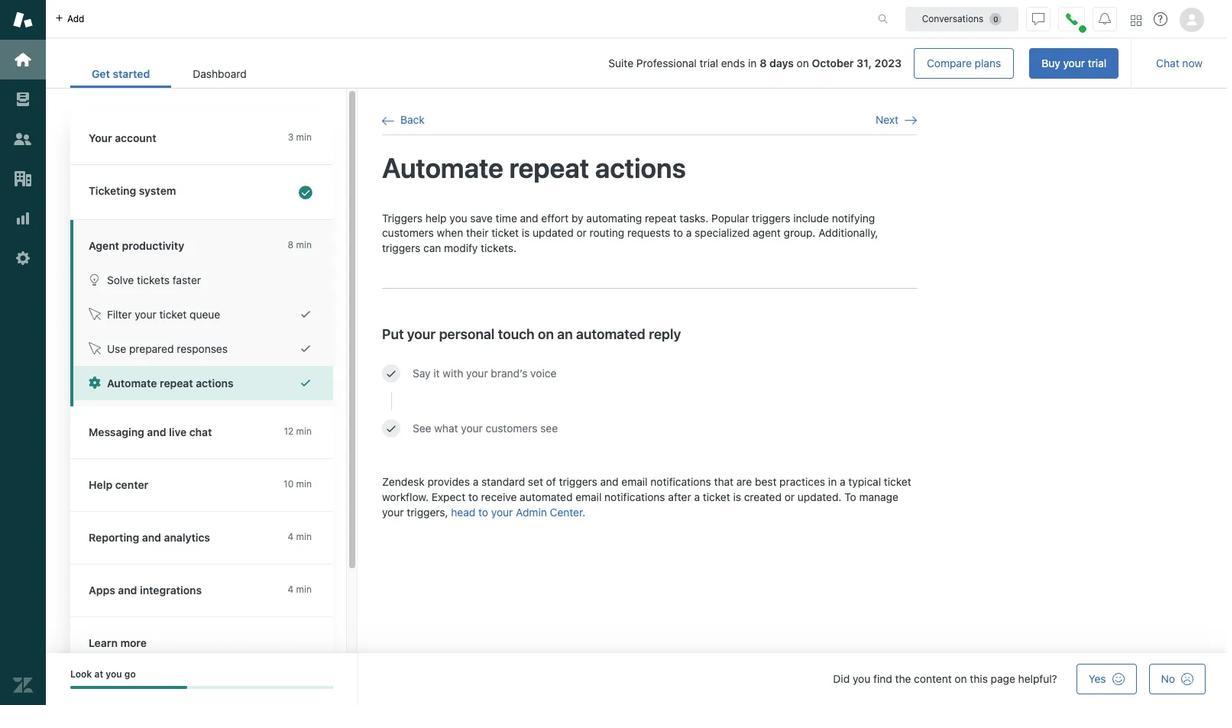 Task type: vqa. For each thing, say whether or not it's contained in the screenshot.


Task type: describe. For each thing, give the bounding box(es) containing it.
set
[[528, 476, 543, 489]]

4 min for integrations
[[288, 584, 312, 595]]

on inside region
[[538, 327, 554, 343]]

1 horizontal spatial automated
[[576, 327, 646, 343]]

are
[[736, 476, 752, 489]]

of
[[546, 476, 556, 489]]

center
[[115, 478, 148, 491]]

routing
[[590, 226, 625, 239]]

0 vertical spatial email
[[622, 476, 648, 489]]

ticket up manage in the right bottom of the page
[[884, 476, 911, 489]]

updated
[[533, 226, 574, 239]]

touch
[[498, 327, 535, 343]]

after
[[668, 490, 691, 503]]

zendesk provides a standard set of triggers and email notifications that are best practices in a typical ticket workflow. expect to receive automated email notifications after a ticket is created or updated. to manage your triggers,
[[382, 476, 911, 518]]

2 horizontal spatial you
[[853, 672, 871, 685]]

workflow.
[[382, 490, 429, 503]]

repeat inside button
[[160, 377, 193, 390]]

agent productivity
[[89, 239, 184, 252]]

to
[[844, 490, 856, 503]]

in inside zendesk provides a standard set of triggers and email notifications that are best practices in a typical ticket workflow. expect to receive automated email notifications after a ticket is created or updated. to manage your triggers,
[[828, 476, 837, 489]]

compare plans button
[[914, 48, 1014, 79]]

your right put
[[407, 327, 436, 343]]

account
[[115, 131, 156, 144]]

add button
[[46, 0, 94, 37]]

an
[[557, 327, 573, 343]]

filter your ticket queue button
[[73, 297, 333, 332]]

3
[[288, 131, 294, 143]]

tickets.
[[481, 241, 517, 254]]

help
[[89, 478, 112, 491]]

automated inside zendesk provides a standard set of triggers and email notifications that are best practices in a typical ticket workflow. expect to receive automated email notifications after a ticket is created or updated. to manage your triggers,
[[520, 490, 573, 503]]

responses
[[177, 342, 228, 355]]

compare plans
[[927, 57, 1001, 70]]

min for apps and integrations
[[296, 584, 312, 595]]

3 min
[[288, 131, 312, 143]]

live
[[169, 426, 187, 439]]

zendesk products image
[[1131, 15, 1142, 26]]

learn more
[[89, 636, 147, 649]]

triggers help you save time and effort by automating repeat tasks. popular triggers include notifying customers when their ticket is updated or routing requests to a specialized agent group. additionally, triggers can modify tickets.
[[382, 211, 878, 254]]

helpful?
[[1018, 672, 1057, 685]]

automate repeat actions inside button
[[107, 377, 233, 390]]

actions inside content-title region
[[595, 152, 686, 184]]

customers image
[[13, 129, 33, 149]]

progress-bar progress bar
[[70, 686, 333, 690]]

views image
[[13, 89, 33, 109]]

in inside section
[[748, 57, 757, 70]]

look
[[70, 669, 92, 680]]

min for agent productivity
[[296, 239, 312, 251]]

reporting
[[89, 531, 139, 544]]

page
[[991, 672, 1015, 685]]

your
[[89, 131, 112, 144]]

yes
[[1089, 672, 1106, 685]]

automate inside button
[[107, 377, 157, 390]]

modify
[[444, 241, 478, 254]]

0 vertical spatial notifications
[[650, 476, 711, 489]]

2 horizontal spatial on
[[955, 672, 967, 685]]

help center
[[89, 478, 148, 491]]

look at you go
[[70, 669, 136, 680]]

expect
[[432, 490, 465, 503]]

integrations
[[140, 584, 202, 597]]

customers inside triggers help you save time and effort by automating repeat tasks. popular triggers include notifying customers when their ticket is updated or routing requests to a specialized agent group. additionally, triggers can modify tickets.
[[382, 226, 434, 239]]

tab list containing get started
[[70, 60, 268, 88]]

4 min for analytics
[[288, 531, 312, 543]]

messaging and live chat
[[89, 426, 212, 439]]

did
[[833, 672, 850, 685]]

help
[[425, 211, 447, 224]]

31,
[[857, 57, 872, 70]]

and for apps and integrations
[[118, 584, 137, 597]]

admin
[[516, 505, 547, 518]]

chat
[[1156, 57, 1179, 70]]

see what your customers see
[[413, 422, 558, 435]]

that
[[714, 476, 734, 489]]

repeat inside content-title region
[[509, 152, 589, 184]]

2 vertical spatial to
[[478, 505, 488, 518]]

say it with your brand's voice
[[413, 367, 557, 380]]

4 for apps and integrations
[[288, 584, 294, 595]]

0 vertical spatial triggers
[[752, 211, 790, 224]]

chat now button
[[1144, 48, 1215, 79]]

and inside zendesk provides a standard set of triggers and email notifications that are best practices in a typical ticket workflow. expect to receive automated email notifications after a ticket is created or updated. to manage your triggers,
[[600, 476, 619, 489]]

go
[[124, 669, 136, 680]]

zendesk image
[[13, 675, 33, 695]]

time
[[496, 211, 517, 224]]

filter
[[107, 308, 132, 321]]

add
[[67, 13, 84, 24]]

this
[[970, 672, 988, 685]]

triggers inside zendesk provides a standard set of triggers and email notifications that are best practices in a typical ticket workflow. expect to receive automated email notifications after a ticket is created or updated. to manage your triggers,
[[559, 476, 597, 489]]

your right 'what'
[[461, 422, 483, 435]]

1 vertical spatial email
[[576, 490, 602, 503]]

2023
[[875, 57, 902, 70]]

requests
[[627, 226, 670, 239]]

see
[[540, 422, 558, 435]]

center.
[[550, 505, 586, 518]]

put your personal touch on an automated reply
[[382, 327, 681, 343]]

triggers,
[[407, 505, 448, 518]]

analytics
[[164, 531, 210, 544]]

updated.
[[798, 490, 842, 503]]

ticket inside button
[[159, 308, 187, 321]]

solve
[[107, 274, 134, 287]]

8 min
[[288, 239, 312, 251]]

automating
[[586, 211, 642, 224]]

no
[[1161, 672, 1175, 685]]

zendesk support image
[[13, 10, 33, 30]]

a up to
[[840, 476, 846, 489]]

brand's
[[491, 367, 528, 380]]

see
[[413, 422, 431, 435]]

ticket down that at bottom
[[703, 490, 730, 503]]

notifications image
[[1099, 13, 1111, 25]]

1 vertical spatial customers
[[486, 422, 538, 435]]

your inside section
[[1063, 57, 1085, 70]]

prepared
[[129, 342, 174, 355]]

footer containing did you find the content on this page helpful?
[[46, 653, 1227, 705]]

practices
[[779, 476, 825, 489]]

plans
[[975, 57, 1001, 70]]

standard
[[481, 476, 525, 489]]

say
[[413, 367, 431, 380]]

ticketing system
[[89, 184, 176, 197]]

tickets
[[137, 274, 170, 287]]

effort
[[541, 211, 569, 224]]

suite professional trial ends in 8 days on october 31, 2023
[[608, 57, 902, 70]]

with
[[443, 367, 463, 380]]

additionally,
[[818, 226, 878, 239]]

at
[[94, 669, 103, 680]]

a right provides
[[473, 476, 479, 489]]

by
[[572, 211, 583, 224]]



Task type: locate. For each thing, give the bounding box(es) containing it.
2 vertical spatial triggers
[[559, 476, 597, 489]]

created
[[744, 490, 782, 503]]

your right with
[[466, 367, 488, 380]]

customers
[[382, 226, 434, 239], [486, 422, 538, 435]]

2 vertical spatial repeat
[[160, 377, 193, 390]]

2 horizontal spatial triggers
[[752, 211, 790, 224]]

trial inside button
[[1088, 57, 1107, 70]]

compare
[[927, 57, 972, 70]]

1 4 from the top
[[288, 531, 294, 543]]

in
[[748, 57, 757, 70], [828, 476, 837, 489]]

on left an
[[538, 327, 554, 343]]

1 horizontal spatial triggers
[[559, 476, 597, 489]]

0 horizontal spatial on
[[538, 327, 554, 343]]

trial down the notifications image
[[1088, 57, 1107, 70]]

get
[[92, 67, 110, 80]]

1 vertical spatial automate
[[107, 377, 157, 390]]

1 vertical spatial automate repeat actions
[[107, 377, 233, 390]]

you up when
[[450, 211, 467, 224]]

or down by on the left top
[[576, 226, 587, 239]]

0 vertical spatial 4
[[288, 531, 294, 543]]

trial for professional
[[700, 57, 718, 70]]

4 min
[[288, 531, 312, 543], [288, 584, 312, 595]]

next
[[876, 113, 899, 126]]

in up the updated. on the right
[[828, 476, 837, 489]]

to right head
[[478, 505, 488, 518]]

typical
[[848, 476, 881, 489]]

and right apps
[[118, 584, 137, 597]]

messaging
[[89, 426, 144, 439]]

1 vertical spatial is
[[733, 490, 741, 503]]

content
[[914, 672, 952, 685]]

and right time
[[520, 211, 538, 224]]

head to your admin center. link
[[451, 505, 586, 518]]

1 vertical spatial triggers
[[382, 241, 420, 254]]

section
[[280, 48, 1119, 79]]

on right days
[[797, 57, 809, 70]]

next button
[[876, 113, 917, 127]]

main element
[[0, 0, 46, 705]]

ends
[[721, 57, 745, 70]]

you right "did"
[[853, 672, 871, 685]]

min inside agent productivity "heading"
[[296, 239, 312, 251]]

you for go
[[106, 669, 122, 680]]

admin image
[[13, 248, 33, 268]]

and for messaging and live chat
[[147, 426, 166, 439]]

triggers up agent
[[752, 211, 790, 224]]

2 horizontal spatial repeat
[[645, 211, 677, 224]]

1 4 min from the top
[[288, 531, 312, 543]]

ticket left queue
[[159, 308, 187, 321]]

triggers right of
[[559, 476, 597, 489]]

notifications left 'after'
[[605, 490, 665, 503]]

when
[[437, 226, 463, 239]]

to
[[673, 226, 683, 239], [468, 490, 478, 503], [478, 505, 488, 518]]

1 horizontal spatial to
[[478, 505, 488, 518]]

solve tickets faster button
[[73, 263, 333, 297]]

5 min from the top
[[296, 531, 312, 543]]

what
[[434, 422, 458, 435]]

1 horizontal spatial email
[[622, 476, 648, 489]]

back button
[[382, 113, 425, 127]]

1 horizontal spatial is
[[733, 490, 741, 503]]

0 vertical spatial automated
[[576, 327, 646, 343]]

ticket inside triggers help you save time and effort by automating repeat tasks. popular triggers include notifying customers when their ticket is updated or routing requests to a specialized agent group. additionally, triggers can modify tickets.
[[491, 226, 519, 239]]

content-title region
[[382, 151, 917, 186]]

12
[[284, 426, 294, 437]]

12 min
[[284, 426, 312, 437]]

your right buy
[[1063, 57, 1085, 70]]

repeat
[[509, 152, 589, 184], [645, 211, 677, 224], [160, 377, 193, 390]]

is left updated
[[522, 226, 530, 239]]

trial for your
[[1088, 57, 1107, 70]]

notifications up 'after'
[[650, 476, 711, 489]]

1 vertical spatial automated
[[520, 490, 573, 503]]

progress bar image
[[70, 686, 187, 690]]

tab list
[[70, 60, 268, 88]]

back
[[400, 113, 425, 126]]

or inside triggers help you save time and effort by automating repeat tasks. popular triggers include notifying customers when their ticket is updated or routing requests to a specialized agent group. additionally, triggers can modify tickets.
[[576, 226, 587, 239]]

8 inside agent productivity "heading"
[[288, 239, 294, 251]]

0 horizontal spatial is
[[522, 226, 530, 239]]

and right of
[[600, 476, 619, 489]]

2 4 min from the top
[[288, 584, 312, 595]]

0 horizontal spatial you
[[106, 669, 122, 680]]

best
[[755, 476, 777, 489]]

4
[[288, 531, 294, 543], [288, 584, 294, 595]]

10 min
[[284, 478, 312, 490]]

1 vertical spatial in
[[828, 476, 837, 489]]

0 horizontal spatial or
[[576, 226, 587, 239]]

buy
[[1042, 57, 1060, 70]]

repeat up the effort
[[509, 152, 589, 184]]

0 horizontal spatial automate
[[107, 377, 157, 390]]

0 horizontal spatial in
[[748, 57, 757, 70]]

learn more button
[[70, 617, 330, 669]]

0 vertical spatial repeat
[[509, 152, 589, 184]]

1 vertical spatial or
[[785, 490, 795, 503]]

your account
[[89, 131, 156, 144]]

and inside triggers help you save time and effort by automating repeat tasks. popular triggers include notifying customers when their ticket is updated or routing requests to a specialized agent group. additionally, triggers can modify tickets.
[[520, 211, 538, 224]]

6 min from the top
[[296, 584, 312, 595]]

your right filter
[[135, 308, 156, 321]]

chat now
[[1156, 57, 1203, 70]]

0 vertical spatial customers
[[382, 226, 434, 239]]

0 vertical spatial is
[[522, 226, 530, 239]]

min for your account
[[296, 131, 312, 143]]

their
[[466, 226, 489, 239]]

actions up "automating"
[[595, 152, 686, 184]]

organizations image
[[13, 169, 33, 189]]

system
[[139, 184, 176, 197]]

min for help center
[[296, 478, 312, 490]]

repeat inside triggers help you save time and effort by automating repeat tasks. popular triggers include notifying customers when their ticket is updated or routing requests to a specialized agent group. additionally, triggers can modify tickets.
[[645, 211, 677, 224]]

1 vertical spatial repeat
[[645, 211, 677, 224]]

to inside zendesk provides a standard set of triggers and email notifications that are best practices in a typical ticket workflow. expect to receive automated email notifications after a ticket is created or updated. to manage your triggers,
[[468, 490, 478, 503]]

use prepared responses button
[[73, 332, 333, 366]]

a inside triggers help you save time and effort by automating repeat tasks. popular triggers include notifying customers when their ticket is updated or routing requests to a specialized agent group. additionally, triggers can modify tickets.
[[686, 226, 692, 239]]

buy your trial
[[1042, 57, 1107, 70]]

1 vertical spatial 8
[[288, 239, 294, 251]]

October 31, 2023 text field
[[812, 57, 902, 70]]

2 trial from the left
[[1088, 57, 1107, 70]]

automate
[[382, 152, 503, 184], [107, 377, 157, 390]]

1 vertical spatial 4
[[288, 584, 294, 595]]

min for reporting and analytics
[[296, 531, 312, 543]]

repeat down use prepared responses
[[160, 377, 193, 390]]

1 horizontal spatial trial
[[1088, 57, 1107, 70]]

0 horizontal spatial triggers
[[382, 241, 420, 254]]

or down practices at the bottom right
[[785, 490, 795, 503]]

no button
[[1149, 664, 1206, 695]]

in right ends
[[748, 57, 757, 70]]

1 vertical spatial to
[[468, 490, 478, 503]]

1 horizontal spatial actions
[[595, 152, 686, 184]]

and for reporting and analytics
[[142, 531, 161, 544]]

notifying
[[832, 211, 875, 224]]

you for save
[[450, 211, 467, 224]]

triggers
[[382, 211, 423, 224]]

1 horizontal spatial 8
[[760, 57, 767, 70]]

automate repeat actions down use prepared responses
[[107, 377, 233, 390]]

1 horizontal spatial you
[[450, 211, 467, 224]]

your inside zendesk provides a standard set of triggers and email notifications that are best practices in a typical ticket workflow. expect to receive automated email notifications after a ticket is created or updated. to manage your triggers,
[[382, 505, 404, 518]]

on
[[797, 57, 809, 70], [538, 327, 554, 343], [955, 672, 967, 685]]

1 min from the top
[[296, 131, 312, 143]]

1 horizontal spatial customers
[[486, 422, 538, 435]]

on inside section
[[797, 57, 809, 70]]

faster
[[172, 274, 201, 287]]

customers down triggers
[[382, 226, 434, 239]]

0 horizontal spatial automated
[[520, 490, 573, 503]]

automate repeat actions inside content-title region
[[382, 152, 686, 184]]

section containing suite professional trial ends in
[[280, 48, 1119, 79]]

find
[[873, 672, 892, 685]]

use
[[107, 342, 126, 355]]

put your personal touch on an automated reply region
[[382, 211, 917, 535]]

is
[[522, 226, 530, 239], [733, 490, 741, 503]]

min
[[296, 131, 312, 143], [296, 239, 312, 251], [296, 426, 312, 437], [296, 478, 312, 490], [296, 531, 312, 543], [296, 584, 312, 595]]

1 vertical spatial on
[[538, 327, 554, 343]]

0 horizontal spatial customers
[[382, 226, 434, 239]]

apps and integrations
[[89, 584, 202, 597]]

more
[[120, 636, 147, 649]]

your
[[1063, 57, 1085, 70], [135, 308, 156, 321], [407, 327, 436, 343], [466, 367, 488, 380], [461, 422, 483, 435], [382, 505, 404, 518], [491, 505, 513, 518]]

you
[[450, 211, 467, 224], [106, 669, 122, 680], [853, 672, 871, 685]]

4 min from the top
[[296, 478, 312, 490]]

1 horizontal spatial on
[[797, 57, 809, 70]]

your down workflow.
[[382, 505, 404, 518]]

ticketing system button
[[70, 165, 330, 219]]

head to your admin center.
[[451, 505, 586, 518]]

ticket down time
[[491, 226, 519, 239]]

automate inside content-title region
[[382, 152, 503, 184]]

get help image
[[1154, 12, 1168, 26]]

october
[[812, 57, 854, 70]]

conversations
[[922, 13, 984, 24]]

0 horizontal spatial automate repeat actions
[[107, 377, 233, 390]]

a right 'after'
[[694, 490, 700, 503]]

3 min from the top
[[296, 426, 312, 437]]

1 vertical spatial notifications
[[605, 490, 665, 503]]

it
[[433, 367, 440, 380]]

now
[[1182, 57, 1203, 70]]

0 vertical spatial 8
[[760, 57, 767, 70]]

customers left see
[[486, 422, 538, 435]]

is inside zendesk provides a standard set of triggers and email notifications that are best practices in a typical ticket workflow. expect to receive automated email notifications after a ticket is created or updated. to manage your triggers,
[[733, 490, 741, 503]]

provides
[[427, 476, 470, 489]]

0 horizontal spatial 8
[[288, 239, 294, 251]]

is inside triggers help you save time and effort by automating repeat tasks. popular triggers include notifying customers when their ticket is updated or routing requests to a specialized agent group. additionally, triggers can modify tickets.
[[522, 226, 530, 239]]

and left live
[[147, 426, 166, 439]]

0 horizontal spatial to
[[468, 490, 478, 503]]

your down receive in the left bottom of the page
[[491, 505, 513, 518]]

2 vertical spatial on
[[955, 672, 967, 685]]

0 horizontal spatial email
[[576, 490, 602, 503]]

suite
[[608, 57, 634, 70]]

get started
[[92, 67, 150, 80]]

personal
[[439, 327, 495, 343]]

0 vertical spatial in
[[748, 57, 757, 70]]

agent
[[753, 226, 781, 239]]

trial
[[700, 57, 718, 70], [1088, 57, 1107, 70]]

0 vertical spatial or
[[576, 226, 587, 239]]

dashboard tab
[[171, 60, 268, 88]]

trial left ends
[[700, 57, 718, 70]]

is down are
[[733, 490, 741, 503]]

0 horizontal spatial trial
[[700, 57, 718, 70]]

1 vertical spatial 4 min
[[288, 584, 312, 595]]

0 vertical spatial 4 min
[[288, 531, 312, 543]]

you right at
[[106, 669, 122, 680]]

get started image
[[13, 50, 33, 70]]

0 vertical spatial automate repeat actions
[[382, 152, 686, 184]]

4 for reporting and analytics
[[288, 531, 294, 543]]

productivity
[[122, 239, 184, 252]]

1 vertical spatial actions
[[196, 377, 233, 390]]

agent productivity heading
[[70, 220, 333, 263]]

1 horizontal spatial in
[[828, 476, 837, 489]]

2 horizontal spatial to
[[673, 226, 683, 239]]

automated down of
[[520, 490, 573, 503]]

to up head
[[468, 490, 478, 503]]

triggers down triggers
[[382, 241, 420, 254]]

1 horizontal spatial automate
[[382, 152, 503, 184]]

triggers
[[752, 211, 790, 224], [382, 241, 420, 254], [559, 476, 597, 489]]

0 vertical spatial actions
[[595, 152, 686, 184]]

2 4 from the top
[[288, 584, 294, 595]]

put
[[382, 327, 404, 343]]

chat
[[189, 426, 212, 439]]

automated right an
[[576, 327, 646, 343]]

1 trial from the left
[[700, 57, 718, 70]]

and left analytics
[[142, 531, 161, 544]]

automate up the help
[[382, 152, 503, 184]]

footer
[[46, 653, 1227, 705]]

0 vertical spatial to
[[673, 226, 683, 239]]

specialized
[[695, 226, 750, 239]]

0 vertical spatial automate
[[382, 152, 503, 184]]

0 horizontal spatial actions
[[196, 377, 233, 390]]

yes button
[[1076, 664, 1137, 695]]

or inside zendesk provides a standard set of triggers and email notifications that are best practices in a typical ticket workflow. expect to receive automated email notifications after a ticket is created or updated. to manage your triggers,
[[785, 490, 795, 503]]

actions inside button
[[196, 377, 233, 390]]

reporting image
[[13, 209, 33, 228]]

actions down the use prepared responses button
[[196, 377, 233, 390]]

1 horizontal spatial automate repeat actions
[[382, 152, 686, 184]]

0 vertical spatial on
[[797, 57, 809, 70]]

1 horizontal spatial or
[[785, 490, 795, 503]]

professional
[[636, 57, 697, 70]]

zendesk
[[382, 476, 425, 489]]

to inside triggers help you save time and effort by automating repeat tasks. popular triggers include notifying customers when their ticket is updated or routing requests to a specialized agent group. additionally, triggers can modify tickets.
[[673, 226, 683, 239]]

1 horizontal spatial repeat
[[509, 152, 589, 184]]

voice
[[530, 367, 557, 380]]

a down tasks.
[[686, 226, 692, 239]]

0 horizontal spatial repeat
[[160, 377, 193, 390]]

button displays agent's chat status as invisible. image
[[1032, 13, 1045, 25]]

receive
[[481, 490, 517, 503]]

a
[[686, 226, 692, 239], [473, 476, 479, 489], [840, 476, 846, 489], [694, 490, 700, 503]]

manage
[[859, 490, 898, 503]]

repeat up requests
[[645, 211, 677, 224]]

automate down use
[[107, 377, 157, 390]]

on left 'this'
[[955, 672, 967, 685]]

min for messaging and live chat
[[296, 426, 312, 437]]

2 min from the top
[[296, 239, 312, 251]]

you inside triggers help you save time and effort by automating repeat tasks. popular triggers include notifying customers when their ticket is updated or routing requests to a specialized agent group. additionally, triggers can modify tickets.
[[450, 211, 467, 224]]

agent
[[89, 239, 119, 252]]

to down tasks.
[[673, 226, 683, 239]]

automate repeat actions up the effort
[[382, 152, 686, 184]]



